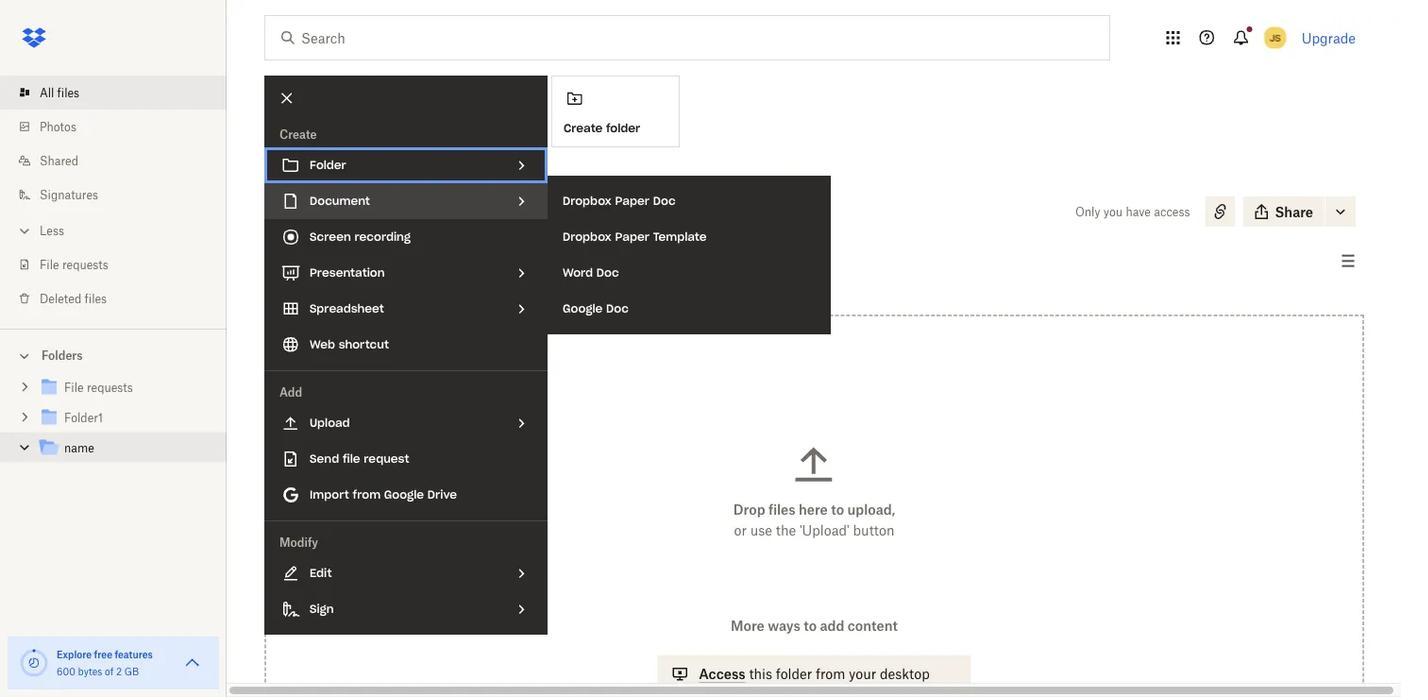 Task type: locate. For each thing, give the bounding box(es) containing it.
dropbox image
[[15, 19, 53, 57]]

create inside button
[[564, 121, 603, 135]]

folders
[[42, 349, 83, 363]]

files right deleted
[[85, 291, 107, 306]]

less image
[[15, 222, 34, 240]]

send
[[310, 452, 339, 466]]

doc
[[653, 194, 676, 208], [597, 265, 619, 280], [606, 301, 629, 316]]

0 horizontal spatial google
[[384, 487, 424, 502]]

import
[[310, 487, 349, 502]]

list
[[0, 64, 227, 329]]

screen
[[310, 230, 351, 244]]

requests
[[62, 257, 108, 272]]

create
[[564, 121, 603, 135], [280, 127, 317, 141]]

access this folder from your desktop
[[699, 666, 930, 682]]

upgrade link
[[1302, 30, 1357, 46]]

to inside drop files here to upload, or use the 'upload' button
[[832, 502, 845, 518]]

dropbox up dropbox paper template
[[563, 194, 612, 208]]

folder
[[607, 121, 641, 135], [776, 666, 813, 682]]

all files link up shared link
[[15, 76, 227, 110]]

1 vertical spatial dropbox
[[563, 230, 612, 244]]

0 vertical spatial name
[[265, 201, 314, 222]]

all
[[40, 85, 54, 100], [265, 174, 279, 188]]

from down send file request
[[353, 487, 381, 502]]

google down send file request menu item
[[384, 487, 424, 502]]

0 horizontal spatial create
[[280, 127, 317, 141]]

edit
[[310, 566, 332, 581]]

all files up 'photos' on the top left
[[40, 85, 79, 100]]

2 paper from the top
[[616, 230, 650, 244]]

0 vertical spatial folder
[[607, 121, 641, 135]]

1 horizontal spatial all files
[[265, 174, 304, 188]]

1 vertical spatial google
[[384, 487, 424, 502]]

1 vertical spatial all
[[265, 174, 279, 188]]

1 vertical spatial from
[[816, 666, 846, 682]]

list containing all files
[[0, 64, 227, 329]]

0 vertical spatial paper
[[616, 194, 650, 208]]

1 vertical spatial name
[[64, 441, 94, 455]]

1 vertical spatial all files
[[265, 174, 304, 188]]

all files up recents button
[[265, 174, 304, 188]]

sign menu item
[[265, 591, 548, 627]]

0 horizontal spatial folder
[[607, 121, 641, 135]]

folder
[[310, 158, 346, 172]]

all files link
[[15, 76, 227, 110], [265, 172, 304, 191]]

doc up template
[[653, 194, 676, 208]]

1 paper from the top
[[616, 194, 650, 208]]

0 vertical spatial google
[[563, 301, 603, 316]]

1 dropbox from the top
[[563, 194, 612, 208]]

menu
[[265, 76, 548, 635], [548, 176, 831, 334]]

doc down 'word doc'
[[606, 301, 629, 316]]

files
[[57, 85, 79, 100], [282, 174, 304, 188], [85, 291, 107, 306], [769, 502, 796, 518]]

deleted
[[40, 291, 82, 306]]

to left "add"
[[804, 618, 817, 634]]

2
[[116, 666, 122, 677]]

0 vertical spatial all files
[[40, 85, 79, 100]]

2 vertical spatial doc
[[606, 301, 629, 316]]

0 vertical spatial doc
[[653, 194, 676, 208]]

0 horizontal spatial all files link
[[15, 76, 227, 110]]

dropbox paper doc
[[563, 194, 676, 208]]

2 dropbox from the top
[[563, 230, 612, 244]]

photos link
[[15, 110, 227, 144]]

name
[[265, 201, 314, 222], [64, 441, 94, 455]]

upload,
[[848, 502, 896, 518]]

from
[[353, 487, 381, 502], [816, 666, 846, 682]]

0 horizontal spatial name
[[64, 441, 94, 455]]

to
[[832, 502, 845, 518], [804, 618, 817, 634]]

all files
[[40, 85, 79, 100], [265, 174, 304, 188]]

folder right this
[[776, 666, 813, 682]]

all inside list item
[[40, 85, 54, 100]]

0 vertical spatial dropbox
[[563, 194, 612, 208]]

send file request menu item
[[265, 441, 548, 477]]

recording
[[355, 230, 411, 244]]

shared link
[[15, 144, 227, 178]]

all up 'photos' on the top left
[[40, 85, 54, 100]]

from left your at bottom
[[816, 666, 846, 682]]

you
[[1104, 205, 1123, 219]]

content
[[848, 618, 898, 634]]

document
[[310, 194, 370, 208]]

button
[[854, 522, 895, 538]]

0 horizontal spatial all
[[40, 85, 54, 100]]

'upload'
[[800, 522, 850, 538]]

dropbox
[[563, 194, 612, 208], [563, 230, 612, 244]]

1 horizontal spatial to
[[832, 502, 845, 518]]

to right here
[[832, 502, 845, 518]]

dropbox up 'word doc'
[[563, 230, 612, 244]]

doc for google doc
[[606, 301, 629, 316]]

0 horizontal spatial all files
[[40, 85, 79, 100]]

create up dropbox paper doc
[[564, 121, 603, 135]]

from inside 'menu item'
[[353, 487, 381, 502]]

files up the
[[769, 502, 796, 518]]

0 horizontal spatial to
[[804, 618, 817, 634]]

name down folders
[[64, 441, 94, 455]]

1 horizontal spatial folder
[[776, 666, 813, 682]]

0 vertical spatial all files link
[[15, 76, 227, 110]]

create for create
[[280, 127, 317, 141]]

1 vertical spatial to
[[804, 618, 817, 634]]

paper down dropbox paper doc
[[616, 230, 650, 244]]

0 vertical spatial all
[[40, 85, 54, 100]]

1 horizontal spatial all
[[265, 174, 279, 188]]

presentation
[[310, 265, 385, 280]]

here
[[799, 502, 828, 518]]

free
[[94, 649, 112, 660]]

1 vertical spatial folder
[[776, 666, 813, 682]]

1 horizontal spatial from
[[816, 666, 846, 682]]

the
[[776, 522, 797, 538]]

0 horizontal spatial from
[[353, 487, 381, 502]]

0 vertical spatial to
[[832, 502, 845, 518]]

ways
[[768, 618, 801, 634]]

upload menu item
[[265, 405, 548, 441]]

all files link left folder
[[265, 172, 304, 191]]

edit menu item
[[265, 555, 548, 591]]

all down close image
[[265, 174, 279, 188]]

1 vertical spatial all files link
[[265, 172, 304, 191]]

doc right word
[[597, 265, 619, 280]]

paper for template
[[616, 230, 650, 244]]

presentation menu item
[[265, 255, 548, 291]]

folder up dropbox paper doc
[[607, 121, 641, 135]]

name up screen
[[265, 201, 314, 222]]

dropbox for dropbox paper template
[[563, 230, 612, 244]]

0 vertical spatial from
[[353, 487, 381, 502]]

1 horizontal spatial all files link
[[265, 172, 304, 191]]

share button
[[1244, 197, 1325, 227]]

1 vertical spatial paper
[[616, 230, 650, 244]]

of
[[105, 666, 114, 677]]

create for create folder
[[564, 121, 603, 135]]

1 horizontal spatial create
[[564, 121, 603, 135]]

create down close image
[[280, 127, 317, 141]]

create inside menu
[[280, 127, 317, 141]]

add
[[820, 618, 845, 634]]

use
[[751, 522, 773, 538]]

more
[[731, 618, 765, 634]]

paper
[[616, 194, 650, 208], [616, 230, 650, 244]]

folder inside button
[[607, 121, 641, 135]]

file
[[343, 452, 360, 466]]

paper up dropbox paper template
[[616, 194, 650, 208]]

google down word
[[563, 301, 603, 316]]

drop
[[734, 502, 766, 518]]

spreadsheet
[[310, 301, 384, 316]]

google
[[563, 301, 603, 316], [384, 487, 424, 502]]

all files inside list item
[[40, 85, 79, 100]]

files up 'photos' on the top left
[[57, 85, 79, 100]]

files up recents button
[[282, 174, 304, 188]]

less
[[40, 223, 64, 238]]

access
[[1155, 205, 1191, 219]]

signatures
[[40, 188, 98, 202]]

1 vertical spatial doc
[[597, 265, 619, 280]]

explore free features 600 bytes of 2 gb
[[57, 649, 153, 677]]



Task type: describe. For each thing, give the bounding box(es) containing it.
starred button
[[345, 246, 416, 276]]

to inside more ways to add content element
[[804, 618, 817, 634]]

dropbox for dropbox paper doc
[[563, 194, 612, 208]]

doc for word doc
[[597, 265, 619, 280]]

web shortcut
[[310, 337, 389, 352]]

folders button
[[0, 341, 227, 369]]

paper for doc
[[616, 194, 650, 208]]

word
[[563, 265, 593, 280]]

import from google drive menu item
[[265, 477, 548, 513]]

file requests link
[[15, 248, 227, 282]]

explore
[[57, 649, 92, 660]]

shared
[[40, 154, 78, 168]]

gb
[[125, 666, 139, 677]]

more ways to add content element
[[654, 615, 976, 697]]

quota usage element
[[19, 648, 49, 678]]

deleted files link
[[15, 282, 227, 316]]

files inside all files list item
[[57, 85, 79, 100]]

only you have access
[[1076, 205, 1191, 219]]

deleted files
[[40, 291, 107, 306]]

signatures link
[[15, 178, 227, 212]]

name inside group
[[64, 441, 94, 455]]

from inside more ways to add content element
[[816, 666, 846, 682]]

add
[[280, 385, 302, 399]]

google doc
[[563, 301, 629, 316]]

folder menu item
[[265, 147, 548, 183]]

1 horizontal spatial name
[[265, 201, 314, 222]]

this
[[750, 666, 773, 682]]

desktop
[[881, 666, 930, 682]]

files inside drop files here to upload, or use the 'upload' button
[[769, 502, 796, 518]]

web shortcut menu item
[[265, 327, 548, 363]]

recents button
[[265, 246, 338, 276]]

screen recording
[[310, 230, 411, 244]]

or
[[735, 522, 747, 538]]

only
[[1076, 205, 1101, 219]]

access
[[699, 666, 746, 682]]

shortcut
[[339, 337, 389, 352]]

have
[[1126, 205, 1152, 219]]

create folder button
[[552, 76, 680, 147]]

file
[[40, 257, 59, 272]]

word doc
[[563, 265, 619, 280]]

name link
[[38, 436, 212, 461]]

drive
[[428, 487, 457, 502]]

features
[[115, 649, 153, 660]]

files inside deleted files link
[[85, 291, 107, 306]]

upload
[[310, 416, 350, 430]]

all files list item
[[0, 76, 227, 110]]

1 horizontal spatial google
[[563, 301, 603, 316]]

more ways to add content
[[731, 618, 898, 634]]

sign
[[310, 602, 334, 616]]

document menu item
[[265, 183, 548, 219]]

folder inside more ways to add content element
[[776, 666, 813, 682]]

drop files here to upload, or use the 'upload' button
[[734, 502, 896, 538]]

template
[[653, 230, 707, 244]]

import from google drive
[[310, 487, 457, 502]]

recents
[[280, 254, 323, 268]]

starred
[[361, 254, 401, 268]]

600
[[57, 666, 75, 677]]

web
[[310, 337, 335, 352]]

your
[[849, 666, 877, 682]]

create folder
[[564, 121, 641, 135]]

google inside the 'import from google drive' 'menu item'
[[384, 487, 424, 502]]

spreadsheet menu item
[[265, 291, 548, 327]]

file requests
[[40, 257, 108, 272]]

menu containing folder
[[265, 76, 548, 635]]

name group
[[0, 369, 227, 478]]

screen recording menu item
[[265, 219, 548, 255]]

photos
[[40, 120, 76, 134]]

send file request
[[310, 452, 409, 466]]

dropbox paper template
[[563, 230, 707, 244]]

upgrade
[[1302, 30, 1357, 46]]

bytes
[[78, 666, 102, 677]]

menu containing dropbox paper doc
[[548, 176, 831, 334]]

request
[[364, 452, 409, 466]]

modify
[[280, 535, 318, 549]]

close image
[[271, 82, 303, 114]]

share
[[1276, 204, 1314, 220]]



Task type: vqa. For each thing, say whether or not it's contained in the screenshot.
Pirated movies
no



